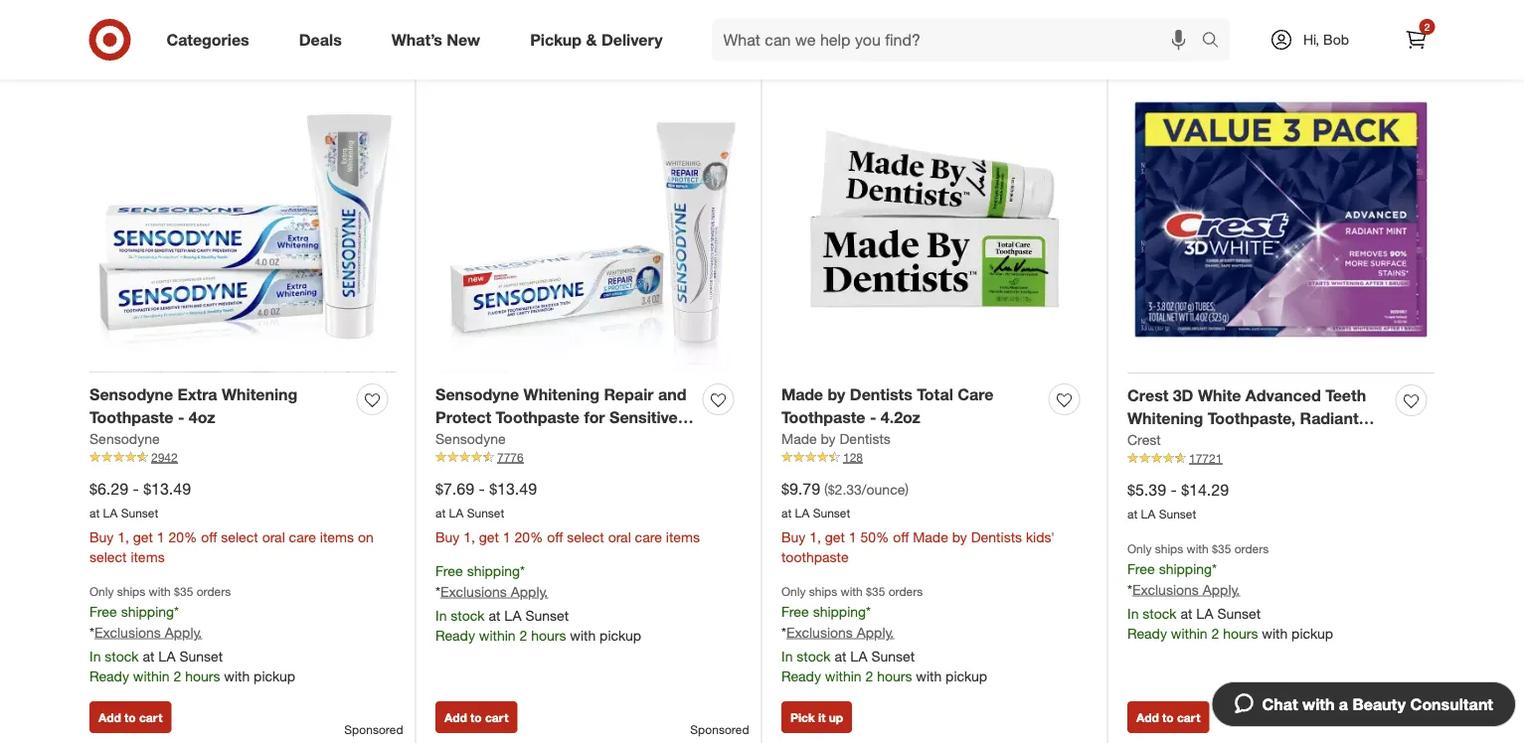 Task type: describe. For each thing, give the bounding box(es) containing it.
whitening inside sensodyne extra whitening toothpaste - 4oz
[[222, 385, 298, 405]]

only for $9.79
[[782, 584, 806, 599]]

off inside $9.79 ( $2.33 /ounce ) at la sunset buy 1, get 1 50% off made by dentists kids' toothpaste
[[893, 529, 909, 546]]

dentists inside $9.79 ( $2.33 /ounce ) at la sunset buy 1, get 1 50% off made by dentists kids' toothpaste
[[971, 529, 1022, 546]]

exclusions apply. link for made by dentists total care toothpaste - 4.2oz
[[786, 624, 894, 641]]

0 horizontal spatial items
[[131, 548, 165, 566]]

toothpaste
[[782, 548, 849, 566]]

white
[[1198, 386, 1241, 406]]

items for $6.29
[[320, 529, 354, 546]]

by for made by dentists
[[821, 430, 836, 448]]

pickup & delivery link
[[513, 18, 688, 62]]

add to cart button for $6.29 - $13.49
[[89, 702, 171, 734]]

3 add to cart from the left
[[1137, 710, 1201, 725]]

- inside 'sensodyne whitening repair and protect toothpaste for sensitive teeth - 3.4oz'
[[481, 431, 487, 450]]

crest link
[[1128, 430, 1161, 450]]

/ounce
[[862, 481, 905, 498]]

care for $7.69
[[635, 529, 662, 546]]

sunset inside $7.69 - $13.49 at la sunset buy 1, get 1 20% off select oral care items sponsored
[[467, 506, 504, 521]]

pick it up
[[790, 710, 843, 725]]

ships for $5.39
[[1155, 541, 1183, 556]]

a
[[1339, 695, 1348, 714]]

repair
[[604, 385, 654, 405]]

total
[[917, 385, 953, 405]]

0 horizontal spatial only
[[89, 584, 114, 599]]

3d
[[1173, 386, 1194, 406]]

4oz
[[189, 408, 215, 427]]

at inside $7.69 - $13.49 at la sunset buy 1, get 1 20% off select oral care items sponsored
[[436, 506, 446, 521]]

sensodyne for sensodyne extra whitening toothpaste - 4oz
[[89, 385, 173, 405]]

- inside $7.69 - $13.49 at la sunset buy 1, get 1 20% off select oral care items sponsored
[[479, 480, 485, 499]]

chat with a beauty consultant button
[[1212, 682, 1516, 728]]

bob
[[1324, 31, 1349, 48]]

la inside $5.39 - $14.29 at la sunset
[[1141, 507, 1156, 522]]

1 for $6.29
[[157, 529, 165, 546]]

pickup & delivery
[[530, 30, 663, 49]]

categories link
[[150, 18, 274, 62]]

made for made by dentists
[[782, 430, 817, 448]]

7776
[[497, 450, 524, 465]]

(
[[824, 481, 828, 498]]

what's new
[[392, 30, 480, 49]]

orders for $9.79
[[889, 584, 923, 599]]

$9.79 ( $2.33 /ounce ) at la sunset buy 1, get 1 50% off made by dentists kids' toothpaste
[[782, 480, 1055, 566]]

0 horizontal spatial orders
[[197, 584, 231, 599]]

17721 link
[[1128, 450, 1435, 468]]

add to cart for $6.29 - $13.49
[[98, 710, 162, 725]]

dentists for made by dentists total care toothpaste - 4.2oz
[[850, 385, 913, 405]]

sensodyne whitening repair and protect toothpaste for sensitive teeth - 3.4oz link
[[436, 384, 695, 450]]

$14.29
[[1181, 481, 1229, 500]]

3.4oz
[[492, 431, 531, 450]]

0 horizontal spatial select
[[89, 548, 127, 566]]

17721
[[1189, 451, 1222, 466]]

$5.39 - $14.29 at la sunset
[[1128, 481, 1229, 522]]

1 inside $9.79 ( $2.33 /ounce ) at la sunset buy 1, get 1 50% off made by dentists kids' toothpaste
[[849, 529, 857, 546]]

$7.69 - $13.49 at la sunset buy 1, get 1 20% off select oral care items sponsored
[[436, 480, 749, 738]]

free down only ships with $35 orders
[[89, 603, 117, 621]]

$7.69
[[436, 480, 474, 499]]

shipping down $5.39 - $14.29 at la sunset
[[1159, 560, 1212, 578]]

delivery
[[601, 30, 663, 49]]

and
[[658, 385, 687, 405]]

categories
[[167, 30, 249, 49]]

buy for $6.29
[[89, 529, 114, 546]]

only ships with $35 orders free shipping * * exclusions apply. in stock at  la sunset ready within 2 hours with pickup for $2.33
[[782, 584, 987, 685]]

deals link
[[282, 18, 367, 62]]

radiant
[[1300, 409, 1359, 428]]

- inside $6.29 - $13.49 at la sunset buy 1, get 1 20% off select oral care items on select items
[[133, 480, 139, 499]]

get for $6.29
[[133, 529, 153, 546]]

)
[[905, 481, 909, 498]]

$35 for $9.79
[[866, 584, 885, 599]]

cart for $6.29 - $13.49
[[139, 710, 162, 725]]

search button
[[1193, 18, 1241, 66]]

2942
[[151, 450, 178, 465]]

What can we help you find? suggestions appear below search field
[[711, 18, 1207, 62]]

with inside chat with a beauty consultant 'button'
[[1303, 695, 1335, 714]]

extra
[[178, 385, 217, 405]]

shipping down $7.69
[[467, 562, 520, 580]]

sensodyne for sensodyne whitening repair and protect toothpaste for sensitive teeth - 3.4oz
[[436, 385, 519, 405]]

search
[[1193, 32, 1241, 51]]

crest for crest 3d white advanced teeth whitening toothpaste, radiant mint
[[1128, 386, 1169, 406]]

pick it up button
[[782, 702, 852, 734]]

exclusions apply. link for sensodyne whitening repair and protect toothpaste for sensitive teeth - 3.4oz
[[440, 583, 548, 600]]

la inside $6.29 - $13.49 at la sunset buy 1, get 1 20% off select oral care items on select items
[[103, 506, 118, 521]]

chat
[[1262, 695, 1298, 714]]

free down $5.39 - $14.29 at la sunset
[[1128, 560, 1155, 578]]

at inside $5.39 - $14.29 at la sunset
[[1128, 507, 1138, 522]]

toothpaste for sensodyne
[[496, 408, 580, 427]]

off for $6.29
[[201, 529, 217, 546]]

toothpaste,
[[1208, 409, 1296, 428]]

1, inside $9.79 ( $2.33 /ounce ) at la sunset buy 1, get 1 50% off made by dentists kids' toothpaste
[[810, 529, 821, 546]]

consultant
[[1411, 695, 1493, 714]]

it
[[818, 710, 826, 725]]

made by dentists
[[782, 430, 891, 448]]

sunset inside $5.39 - $14.29 at la sunset
[[1159, 507, 1196, 522]]

la inside $9.79 ( $2.33 /ounce ) at la sunset buy 1, get 1 50% off made by dentists kids' toothpaste
[[795, 506, 810, 521]]

sensodyne for the sensodyne link related to sensodyne whitening repair and protect toothpaste for sensitive teeth - 3.4oz
[[436, 430, 506, 448]]

oral for $7.69
[[608, 529, 631, 546]]

to for $7.69 - $13.49
[[470, 710, 482, 725]]

only ships with $35 orders
[[89, 584, 231, 599]]

sensodyne link for sensodyne whitening repair and protect toothpaste for sensitive teeth - 3.4oz
[[436, 429, 506, 449]]

2942 link
[[89, 449, 396, 467]]

1, for $6.29
[[118, 529, 129, 546]]



Task type: locate. For each thing, give the bounding box(es) containing it.
20% for $6.29
[[169, 529, 197, 546]]

made by dentists total care toothpaste - 4.2oz link
[[782, 384, 1041, 429]]

orders
[[1235, 541, 1269, 556], [197, 584, 231, 599], [889, 584, 923, 599]]

2 crest from the top
[[1128, 431, 1161, 449]]

2 horizontal spatial add
[[1137, 710, 1159, 725]]

orders down 17721 link
[[1235, 541, 1269, 556]]

0 horizontal spatial sponsored
[[344, 723, 403, 738]]

2 horizontal spatial ships
[[1155, 541, 1183, 556]]

2 oral from the left
[[608, 529, 631, 546]]

at inside $9.79 ( $2.33 /ounce ) at la sunset buy 1, get 1 50% off made by dentists kids' toothpaste
[[782, 506, 792, 521]]

for
[[584, 408, 605, 427]]

2 vertical spatial dentists
[[971, 529, 1022, 546]]

advanced
[[1246, 386, 1321, 406]]

0 horizontal spatial 20%
[[169, 529, 197, 546]]

20% inside $7.69 - $13.49 at la sunset buy 1, get 1 20% off select oral care items sponsored
[[515, 529, 543, 546]]

teeth
[[1326, 386, 1366, 406], [436, 431, 476, 450]]

pickup
[[530, 30, 582, 49]]

1 horizontal spatial 20%
[[515, 529, 543, 546]]

&
[[586, 30, 597, 49]]

off inside $6.29 - $13.49 at la sunset buy 1, get 1 20% off select oral care items on select items
[[201, 529, 217, 546]]

1
[[157, 529, 165, 546], [503, 529, 511, 546], [849, 529, 857, 546]]

sensodyne
[[89, 385, 173, 405], [436, 385, 519, 405], [89, 430, 160, 448], [436, 430, 506, 448]]

2 vertical spatial by
[[952, 529, 967, 546]]

1 vertical spatial crest
[[1128, 431, 1161, 449]]

2 horizontal spatial only
[[1128, 541, 1152, 556]]

crest 3d white advanced teeth whitening toothpaste, radiant mint image
[[1128, 66, 1435, 373], [1128, 66, 1435, 373]]

sensodyne link up 2942
[[89, 429, 160, 449]]

1 vertical spatial made
[[782, 430, 817, 448]]

get up toothpaste
[[825, 529, 845, 546]]

sensodyne inside sensodyne extra whitening toothpaste - 4oz
[[89, 385, 173, 405]]

0 vertical spatial teeth
[[1326, 386, 1366, 406]]

- left 4.2oz
[[870, 408, 876, 427]]

$13.49 inside $6.29 - $13.49 at la sunset buy 1, get 1 20% off select oral care items on select items
[[143, 480, 191, 499]]

1,
[[118, 529, 129, 546], [464, 529, 475, 546], [810, 529, 821, 546]]

by
[[828, 385, 846, 405], [821, 430, 836, 448], [952, 529, 967, 546]]

1 horizontal spatial buy
[[436, 529, 460, 546]]

1 horizontal spatial teeth
[[1326, 386, 1366, 406]]

free shipping * * exclusions apply. in stock at  la sunset ready within 2 hours with pickup for $6.29 - $13.49
[[89, 603, 295, 685]]

0 horizontal spatial ships
[[117, 584, 145, 599]]

$9.79
[[782, 480, 820, 499]]

- left 3.4oz
[[481, 431, 487, 450]]

to
[[124, 710, 136, 725], [470, 710, 482, 725], [1162, 710, 1174, 725]]

sensodyne extra whitening toothpaste - 4oz
[[89, 385, 298, 427]]

1 down 7776
[[503, 529, 511, 546]]

2 toothpaste from the left
[[496, 408, 580, 427]]

2 horizontal spatial to
[[1162, 710, 1174, 725]]

0 horizontal spatial $13.49
[[143, 480, 191, 499]]

1 inside $6.29 - $13.49 at la sunset buy 1, get 1 20% off select oral care items on select items
[[157, 529, 165, 546]]

0 horizontal spatial toothpaste
[[89, 408, 173, 427]]

only ships with $35 orders free shipping * * exclusions apply. in stock at  la sunset ready within 2 hours with pickup for $14.29
[[1128, 541, 1333, 642]]

1 horizontal spatial add
[[444, 710, 467, 725]]

0 horizontal spatial whitening
[[222, 385, 298, 405]]

$13.49
[[143, 480, 191, 499], [489, 480, 537, 499]]

by up "made by dentists"
[[828, 385, 846, 405]]

sensodyne up protect
[[436, 385, 519, 405]]

add to cart for $7.69 - $13.49
[[444, 710, 508, 725]]

1 vertical spatial by
[[821, 430, 836, 448]]

0 horizontal spatial add to cart
[[98, 710, 162, 725]]

1 20% from the left
[[169, 529, 197, 546]]

pick
[[790, 710, 815, 725]]

2 add to cart button from the left
[[436, 702, 517, 734]]

2 cart from the left
[[485, 710, 508, 725]]

2 horizontal spatial add to cart button
[[1128, 702, 1209, 734]]

0 vertical spatial crest
[[1128, 386, 1169, 406]]

0 vertical spatial made
[[782, 385, 823, 405]]

*
[[1212, 560, 1217, 578], [520, 562, 525, 580], [1128, 581, 1132, 599], [436, 583, 440, 600], [174, 603, 179, 621], [866, 603, 871, 621], [89, 624, 94, 641], [782, 624, 786, 641]]

2 to from the left
[[470, 710, 482, 725]]

get up only ships with $35 orders
[[133, 529, 153, 546]]

add
[[98, 710, 121, 725], [444, 710, 467, 725], [1137, 710, 1159, 725]]

1 horizontal spatial oral
[[608, 529, 631, 546]]

teeth inside 'sensodyne whitening repair and protect toothpaste for sensitive teeth - 3.4oz'
[[436, 431, 476, 450]]

1 1 from the left
[[157, 529, 165, 546]]

- right $7.69
[[479, 480, 485, 499]]

crest inside crest 3d white advanced teeth whitening toothpaste, radiant mint
[[1128, 386, 1169, 406]]

0 vertical spatial by
[[828, 385, 846, 405]]

- right $5.39
[[1171, 481, 1177, 500]]

off right 50%
[[893, 529, 909, 546]]

$13.49 down 2942
[[143, 480, 191, 499]]

1 sponsored from the left
[[344, 723, 403, 738]]

by left kids' in the bottom of the page
[[952, 529, 967, 546]]

off
[[201, 529, 217, 546], [547, 529, 563, 546], [893, 529, 909, 546]]

sensitive
[[610, 408, 678, 427]]

1 toothpaste from the left
[[89, 408, 173, 427]]

in
[[1128, 605, 1139, 622], [436, 607, 447, 624], [89, 648, 101, 665], [782, 648, 793, 665]]

made inside 'made by dentists total care toothpaste - 4.2oz'
[[782, 385, 823, 405]]

within
[[1171, 625, 1208, 642], [479, 627, 516, 644], [133, 668, 170, 685], [825, 668, 862, 685]]

to for $6.29 - $13.49
[[124, 710, 136, 725]]

1 horizontal spatial to
[[470, 710, 482, 725]]

on
[[358, 529, 374, 546]]

crest
[[1128, 386, 1169, 406], [1128, 431, 1161, 449]]

1, inside $6.29 - $13.49 at la sunset buy 1, get 1 20% off select oral care items on select items
[[118, 529, 129, 546]]

select inside $7.69 - $13.49 at la sunset buy 1, get 1 20% off select oral care items sponsored
[[567, 529, 604, 546]]

by inside $9.79 ( $2.33 /ounce ) at la sunset buy 1, get 1 50% off made by dentists kids' toothpaste
[[952, 529, 967, 546]]

buy
[[89, 529, 114, 546], [436, 529, 460, 546], [782, 529, 806, 546]]

made by dentists total care toothpaste - 4.2oz image
[[782, 66, 1088, 372], [782, 66, 1088, 372]]

1, down $7.69
[[464, 529, 475, 546]]

2 20% from the left
[[515, 529, 543, 546]]

sunset inside $9.79 ( $2.33 /ounce ) at la sunset buy 1, get 1 50% off made by dentists kids' toothpaste
[[813, 506, 850, 521]]

care inside $6.29 - $13.49 at la sunset buy 1, get 1 20% off select oral care items on select items
[[289, 529, 316, 546]]

1 horizontal spatial cart
[[485, 710, 508, 725]]

beauty
[[1353, 695, 1406, 714]]

sensodyne inside 'sensodyne whitening repair and protect toothpaste for sensitive teeth - 3.4oz'
[[436, 385, 519, 405]]

exclusions
[[1132, 581, 1199, 599], [440, 583, 507, 600], [94, 624, 161, 641], [786, 624, 853, 641]]

0 horizontal spatial to
[[124, 710, 136, 725]]

1 horizontal spatial care
[[635, 529, 662, 546]]

get inside $6.29 - $13.49 at la sunset buy 1, get 1 20% off select oral care items on select items
[[133, 529, 153, 546]]

3 add to cart button from the left
[[1128, 702, 1209, 734]]

1 crest from the top
[[1128, 386, 1169, 406]]

1 $13.49 from the left
[[143, 480, 191, 499]]

get down 7776
[[479, 529, 499, 546]]

crest left 3d
[[1128, 386, 1169, 406]]

1 horizontal spatial ships
[[809, 584, 837, 599]]

0 horizontal spatial off
[[201, 529, 217, 546]]

2 horizontal spatial cart
[[1177, 710, 1201, 725]]

sponsored inside $7.69 - $13.49 at la sunset buy 1, get 1 20% off select oral care items sponsored
[[690, 723, 749, 738]]

free down $7.69
[[436, 562, 463, 580]]

off inside $7.69 - $13.49 at la sunset buy 1, get 1 20% off select oral care items sponsored
[[547, 529, 563, 546]]

select down 2942 link
[[221, 529, 258, 546]]

la
[[103, 506, 118, 521], [449, 506, 464, 521], [795, 506, 810, 521], [1141, 507, 1156, 522], [1196, 605, 1214, 622], [504, 607, 522, 624], [158, 648, 176, 665], [850, 648, 868, 665]]

free
[[1128, 560, 1155, 578], [436, 562, 463, 580], [89, 603, 117, 621], [782, 603, 809, 621]]

2 horizontal spatial buy
[[782, 529, 806, 546]]

free shipping * * exclusions apply. in stock at  la sunset ready within 2 hours with pickup for $7.69 - $13.49
[[436, 562, 641, 644]]

sponsored
[[344, 723, 403, 738], [690, 723, 749, 738]]

0 horizontal spatial $35
[[174, 584, 193, 599]]

20% up only ships with $35 orders
[[169, 529, 197, 546]]

2 vertical spatial made
[[913, 529, 948, 546]]

1 vertical spatial teeth
[[436, 431, 476, 450]]

1 oral from the left
[[262, 529, 285, 546]]

1 horizontal spatial only ships with $35 orders free shipping * * exclusions apply. in stock at  la sunset ready within 2 hours with pickup
[[1128, 541, 1333, 642]]

1 horizontal spatial 1,
[[464, 529, 475, 546]]

$13.49 for $6.29
[[143, 480, 191, 499]]

sensodyne extra whitening toothpaste - 4oz image
[[89, 66, 396, 372], [89, 66, 396, 372]]

sensodyne for sensodyne extra whitening toothpaste - 4oz's the sensodyne link
[[89, 430, 160, 448]]

la inside $7.69 - $13.49 at la sunset buy 1, get 1 20% off select oral care items sponsored
[[449, 506, 464, 521]]

1 horizontal spatial select
[[221, 529, 258, 546]]

1 vertical spatial dentists
[[840, 430, 891, 448]]

$6.29 - $13.49 at la sunset buy 1, get 1 20% off select oral care items on select items
[[89, 480, 374, 566]]

1 care from the left
[[289, 529, 316, 546]]

2 horizontal spatial orders
[[1235, 541, 1269, 556]]

$13.49 for $7.69
[[489, 480, 537, 499]]

0 horizontal spatial buy
[[89, 529, 114, 546]]

20% for $7.69
[[515, 529, 543, 546]]

2 1 from the left
[[503, 529, 511, 546]]

what's
[[392, 30, 442, 49]]

toothpaste up 3.4oz
[[496, 408, 580, 427]]

20%
[[169, 529, 197, 546], [515, 529, 543, 546]]

kids'
[[1026, 529, 1055, 546]]

- left 4oz
[[178, 408, 184, 427]]

1 add from the left
[[98, 710, 121, 725]]

orders for $5.39
[[1235, 541, 1269, 556]]

1 horizontal spatial toothpaste
[[496, 408, 580, 427]]

3 1, from the left
[[810, 529, 821, 546]]

sensodyne up 2942
[[89, 430, 160, 448]]

0 horizontal spatial get
[[133, 529, 153, 546]]

orders down $6.29 - $13.49 at la sunset buy 1, get 1 20% off select oral care items on select items
[[197, 584, 231, 599]]

sensodyne left 'extra'
[[89, 385, 173, 405]]

buy inside $6.29 - $13.49 at la sunset buy 1, get 1 20% off select oral care items on select items
[[89, 529, 114, 546]]

teeth inside crest 3d white advanced teeth whitening toothpaste, radiant mint
[[1326, 386, 1366, 406]]

care
[[958, 385, 994, 405]]

hi,
[[1304, 31, 1320, 48]]

2 horizontal spatial $35
[[1212, 541, 1231, 556]]

7776 link
[[436, 449, 742, 467]]

128
[[843, 450, 863, 465]]

$35 down $14.29
[[1212, 541, 1231, 556]]

add for $7.69 - $13.49
[[444, 710, 467, 725]]

shipping down toothpaste
[[813, 603, 866, 621]]

2 sensodyne link from the left
[[436, 429, 506, 449]]

crest 3d white advanced teeth whitening toothpaste, radiant mint link
[[1128, 385, 1388, 451]]

1 add to cart from the left
[[98, 710, 162, 725]]

1 buy from the left
[[89, 529, 114, 546]]

- right $6.29
[[133, 480, 139, 499]]

2 horizontal spatial toothpaste
[[782, 408, 866, 427]]

2 link
[[1395, 18, 1438, 62]]

sensodyne link
[[89, 429, 160, 449], [436, 429, 506, 449]]

0 vertical spatial dentists
[[850, 385, 913, 405]]

buy down $7.69
[[436, 529, 460, 546]]

whitening down 3d
[[1128, 409, 1203, 428]]

0 horizontal spatial 1
[[157, 529, 165, 546]]

made inside $9.79 ( $2.33 /ounce ) at la sunset buy 1, get 1 50% off made by dentists kids' toothpaste
[[913, 529, 948, 546]]

orders down 50%
[[889, 584, 923, 599]]

off down 7776 link
[[547, 529, 563, 546]]

select for $7.69
[[567, 529, 604, 546]]

items inside $7.69 - $13.49 at la sunset buy 1, get 1 20% off select oral care items sponsored
[[666, 529, 700, 546]]

dentists left kids' in the bottom of the page
[[971, 529, 1022, 546]]

deals
[[299, 30, 342, 49]]

sensodyne link down protect
[[436, 429, 506, 449]]

by for made by dentists total care toothpaste - 4.2oz
[[828, 385, 846, 405]]

3 off from the left
[[893, 529, 909, 546]]

with
[[1187, 541, 1209, 556], [149, 584, 171, 599], [841, 584, 863, 599], [1262, 625, 1288, 642], [570, 627, 596, 644], [224, 668, 250, 685], [916, 668, 942, 685], [1303, 695, 1335, 714]]

dentists inside 'made by dentists total care toothpaste - 4.2oz'
[[850, 385, 913, 405]]

3 to from the left
[[1162, 710, 1174, 725]]

1 horizontal spatial add to cart button
[[436, 702, 517, 734]]

1 cart from the left
[[139, 710, 162, 725]]

new
[[447, 30, 480, 49]]

exclusions apply. link for crest 3d white advanced teeth whitening toothpaste, radiant mint
[[1132, 581, 1240, 599]]

made for made by dentists total care toothpaste - 4.2oz
[[782, 385, 823, 405]]

toothpaste inside sensodyne extra whitening toothpaste - 4oz
[[89, 408, 173, 427]]

3 buy from the left
[[782, 529, 806, 546]]

4.2oz
[[881, 408, 921, 427]]

3 add from the left
[[1137, 710, 1159, 725]]

1 horizontal spatial sponsored
[[690, 723, 749, 738]]

at inside $6.29 - $13.49 at la sunset buy 1, get 1 20% off select oral care items on select items
[[89, 506, 100, 521]]

what's new link
[[375, 18, 505, 62]]

made up $9.79
[[782, 430, 817, 448]]

oral inside $7.69 - $13.49 at la sunset buy 1, get 1 20% off select oral care items sponsored
[[608, 529, 631, 546]]

0 horizontal spatial sensodyne link
[[89, 429, 160, 449]]

by inside 'made by dentists total care toothpaste - 4.2oz'
[[828, 385, 846, 405]]

$13.49 inside $7.69 - $13.49 at la sunset buy 1, get 1 20% off select oral care items sponsored
[[489, 480, 537, 499]]

buy for $7.69
[[436, 529, 460, 546]]

whitening up for
[[524, 385, 600, 405]]

crest 3d white advanced teeth whitening toothpaste, radiant mint
[[1128, 386, 1366, 451]]

ships
[[1155, 541, 1183, 556], [117, 584, 145, 599], [809, 584, 837, 599]]

teeth up radiant
[[1326, 386, 1366, 406]]

2 horizontal spatial off
[[893, 529, 909, 546]]

select for $6.29
[[221, 529, 258, 546]]

$5.39
[[1128, 481, 1166, 500]]

whitening inside crest 3d white advanced teeth whitening toothpaste, radiant mint
[[1128, 409, 1203, 428]]

0 horizontal spatial cart
[[139, 710, 162, 725]]

1 1, from the left
[[118, 529, 129, 546]]

- inside $5.39 - $14.29 at la sunset
[[1171, 481, 1177, 500]]

chat with a beauty consultant
[[1262, 695, 1493, 714]]

teeth down protect
[[436, 431, 476, 450]]

sunset
[[121, 506, 158, 521], [467, 506, 504, 521], [813, 506, 850, 521], [1159, 507, 1196, 522], [1217, 605, 1261, 622], [525, 607, 569, 624], [179, 648, 223, 665], [871, 648, 915, 665]]

2 off from the left
[[547, 529, 563, 546]]

made by dentists link
[[782, 429, 891, 449]]

sensodyne down protect
[[436, 430, 506, 448]]

0 horizontal spatial 1,
[[118, 529, 129, 546]]

0 horizontal spatial only ships with $35 orders free shipping * * exclusions apply. in stock at  la sunset ready within 2 hours with pickup
[[782, 584, 987, 685]]

oral down 2942 link
[[262, 529, 285, 546]]

care for $6.29
[[289, 529, 316, 546]]

0 horizontal spatial care
[[289, 529, 316, 546]]

2 care from the left
[[635, 529, 662, 546]]

made
[[782, 385, 823, 405], [782, 430, 817, 448], [913, 529, 948, 546]]

128 link
[[782, 449, 1088, 467]]

sensodyne extra whitening toothpaste - 4oz link
[[89, 384, 349, 429]]

1 for $7.69
[[503, 529, 511, 546]]

made right 50%
[[913, 529, 948, 546]]

toothpaste inside 'sensodyne whitening repair and protect toothpaste for sensitive teeth - 3.4oz'
[[496, 408, 580, 427]]

toothpaste inside 'made by dentists total care toothpaste - 4.2oz'
[[782, 408, 866, 427]]

dentists up the 128
[[840, 430, 891, 448]]

2 horizontal spatial items
[[666, 529, 700, 546]]

$13.49 down 7776
[[489, 480, 537, 499]]

$35
[[1212, 541, 1231, 556], [174, 584, 193, 599], [866, 584, 885, 599]]

shipping
[[1159, 560, 1212, 578], [467, 562, 520, 580], [121, 603, 174, 621], [813, 603, 866, 621]]

off for $7.69
[[547, 529, 563, 546]]

up
[[829, 710, 843, 725]]

$35 down 50%
[[866, 584, 885, 599]]

add to cart button for $7.69 - $13.49
[[436, 702, 517, 734]]

1 horizontal spatial only
[[782, 584, 806, 599]]

whitening right 'extra'
[[222, 385, 298, 405]]

3 toothpaste from the left
[[782, 408, 866, 427]]

1, inside $7.69 - $13.49 at la sunset buy 1, get 1 20% off select oral care items sponsored
[[464, 529, 475, 546]]

buy up toothpaste
[[782, 529, 806, 546]]

1 horizontal spatial whitening
[[524, 385, 600, 405]]

sensodyne link for sensodyne extra whitening toothpaste - 4oz
[[89, 429, 160, 449]]

$2.33
[[828, 481, 862, 498]]

3 1 from the left
[[849, 529, 857, 546]]

0 horizontal spatial free shipping * * exclusions apply. in stock at  la sunset ready within 2 hours with pickup
[[89, 603, 295, 685]]

dentists up 4.2oz
[[850, 385, 913, 405]]

3 cart from the left
[[1177, 710, 1201, 725]]

mint
[[1128, 432, 1161, 451]]

sunset inside $6.29 - $13.49 at la sunset buy 1, get 1 20% off select oral care items on select items
[[121, 506, 158, 521]]

1 horizontal spatial $13.49
[[489, 480, 537, 499]]

free down toothpaste
[[782, 603, 809, 621]]

buy inside $7.69 - $13.49 at la sunset buy 1, get 1 20% off select oral care items sponsored
[[436, 529, 460, 546]]

2 horizontal spatial add to cart
[[1137, 710, 1201, 725]]

1 to from the left
[[124, 710, 136, 725]]

hi, bob
[[1304, 31, 1349, 48]]

1 horizontal spatial add to cart
[[444, 710, 508, 725]]

1 horizontal spatial 1
[[503, 529, 511, 546]]

add for $6.29 - $13.49
[[98, 710, 121, 725]]

2 horizontal spatial 1,
[[810, 529, 821, 546]]

buy down $6.29
[[89, 529, 114, 546]]

dentists
[[850, 385, 913, 405], [840, 430, 891, 448], [971, 529, 1022, 546]]

2 add from the left
[[444, 710, 467, 725]]

select up only ships with $35 orders
[[89, 548, 127, 566]]

50%
[[861, 529, 889, 546]]

only for $5.39
[[1128, 541, 1152, 556]]

2 horizontal spatial select
[[567, 529, 604, 546]]

get for $7.69
[[479, 529, 499, 546]]

1, for $7.69
[[464, 529, 475, 546]]

made up "made by dentists"
[[782, 385, 823, 405]]

$35 down $6.29 - $13.49 at la sunset buy 1, get 1 20% off select oral care items on select items
[[174, 584, 193, 599]]

$6.29
[[89, 480, 128, 499]]

0 horizontal spatial add
[[98, 710, 121, 725]]

stock
[[1143, 605, 1177, 622], [451, 607, 485, 624], [105, 648, 139, 665], [797, 648, 831, 665]]

toothpaste up "made by dentists"
[[782, 408, 866, 427]]

by up (
[[821, 430, 836, 448]]

1 inside $7.69 - $13.49 at la sunset buy 1, get 1 20% off select oral care items sponsored
[[503, 529, 511, 546]]

1 horizontal spatial items
[[320, 529, 354, 546]]

1, up toothpaste
[[810, 529, 821, 546]]

get
[[133, 529, 153, 546], [479, 529, 499, 546], [825, 529, 845, 546]]

ships for $9.79
[[809, 584, 837, 599]]

buy inside $9.79 ( $2.33 /ounce ) at la sunset buy 1, get 1 50% off made by dentists kids' toothpaste
[[782, 529, 806, 546]]

3 get from the left
[[825, 529, 845, 546]]

toothpaste for made
[[782, 408, 866, 427]]

2 horizontal spatial whitening
[[1128, 409, 1203, 428]]

1 up only ships with $35 orders
[[157, 529, 165, 546]]

2 buy from the left
[[436, 529, 460, 546]]

oral inside $6.29 - $13.49 at la sunset buy 1, get 1 20% off select oral care items on select items
[[262, 529, 285, 546]]

select down 7776 link
[[567, 529, 604, 546]]

0 horizontal spatial add to cart button
[[89, 702, 171, 734]]

- inside 'made by dentists total care toothpaste - 4.2oz'
[[870, 408, 876, 427]]

oral for $6.29
[[262, 529, 285, 546]]

crest up $5.39
[[1128, 431, 1161, 449]]

dentists for made by dentists
[[840, 430, 891, 448]]

made by dentists total care toothpaste - 4.2oz
[[782, 385, 994, 427]]

shipping down only ships with $35 orders
[[121, 603, 174, 621]]

1 get from the left
[[133, 529, 153, 546]]

whitening inside 'sensodyne whitening repair and protect toothpaste for sensitive teeth - 3.4oz'
[[524, 385, 600, 405]]

crest for crest
[[1128, 431, 1161, 449]]

get inside $9.79 ( $2.33 /ounce ) at la sunset buy 1, get 1 50% off made by dentists kids' toothpaste
[[825, 529, 845, 546]]

select
[[221, 529, 258, 546], [567, 529, 604, 546], [89, 548, 127, 566]]

toothpaste up 2942
[[89, 408, 173, 427]]

- inside sensodyne extra whitening toothpaste - 4oz
[[178, 408, 184, 427]]

care inside $7.69 - $13.49 at la sunset buy 1, get 1 20% off select oral care items sponsored
[[635, 529, 662, 546]]

items for $7.69
[[666, 529, 700, 546]]

cart for $7.69 - $13.49
[[485, 710, 508, 725]]

1 left 50%
[[849, 529, 857, 546]]

sensodyne whitening repair and protect toothpaste for sensitive teeth - 3.4oz
[[436, 385, 687, 450]]

2 get from the left
[[479, 529, 499, 546]]

2 $13.49 from the left
[[489, 480, 537, 499]]

1 horizontal spatial get
[[479, 529, 499, 546]]

only
[[1128, 541, 1152, 556], [89, 584, 114, 599], [782, 584, 806, 599]]

1, down $6.29
[[118, 529, 129, 546]]

add to cart
[[98, 710, 162, 725], [444, 710, 508, 725], [1137, 710, 1201, 725]]

1 off from the left
[[201, 529, 217, 546]]

$35 for $5.39
[[1212, 541, 1231, 556]]

hours
[[1223, 625, 1258, 642], [531, 627, 566, 644], [185, 668, 220, 685], [877, 668, 912, 685]]

1 horizontal spatial off
[[547, 529, 563, 546]]

exclusions apply. link for sensodyne extra whitening toothpaste - 4oz
[[94, 624, 202, 641]]

2 horizontal spatial get
[[825, 529, 845, 546]]

1 horizontal spatial sensodyne link
[[436, 429, 506, 449]]

care
[[289, 529, 316, 546], [635, 529, 662, 546]]

2 1, from the left
[[464, 529, 475, 546]]

1 horizontal spatial $35
[[866, 584, 885, 599]]

20% down 7776
[[515, 529, 543, 546]]

0 horizontal spatial oral
[[262, 529, 285, 546]]

get inside $7.69 - $13.49 at la sunset buy 1, get 1 20% off select oral care items sponsored
[[479, 529, 499, 546]]

2
[[1425, 20, 1430, 33], [1212, 625, 1219, 642], [520, 627, 527, 644], [173, 668, 181, 685], [866, 668, 873, 685]]

oral down 7776 link
[[608, 529, 631, 546]]

20% inside $6.29 - $13.49 at la sunset buy 1, get 1 20% off select oral care items on select items
[[169, 529, 197, 546]]

off up only ships with $35 orders
[[201, 529, 217, 546]]

0 horizontal spatial teeth
[[436, 431, 476, 450]]

1 horizontal spatial free shipping * * exclusions apply. in stock at  la sunset ready within 2 hours with pickup
[[436, 562, 641, 644]]

1 add to cart button from the left
[[89, 702, 171, 734]]

at
[[89, 506, 100, 521], [436, 506, 446, 521], [782, 506, 792, 521], [1128, 507, 1138, 522], [1181, 605, 1193, 622], [489, 607, 501, 624], [143, 648, 154, 665], [835, 648, 847, 665]]

2 add to cart from the left
[[444, 710, 508, 725]]

protect
[[436, 408, 491, 427]]

1 sensodyne link from the left
[[89, 429, 160, 449]]

2 sponsored from the left
[[690, 723, 749, 738]]

1 horizontal spatial orders
[[889, 584, 923, 599]]

2 horizontal spatial 1
[[849, 529, 857, 546]]

sensodyne whitening repair and protect toothpaste for sensitive teeth - 3.4oz image
[[436, 66, 742, 372], [436, 66, 742, 372]]



Task type: vqa. For each thing, say whether or not it's contained in the screenshot.
Mint
yes



